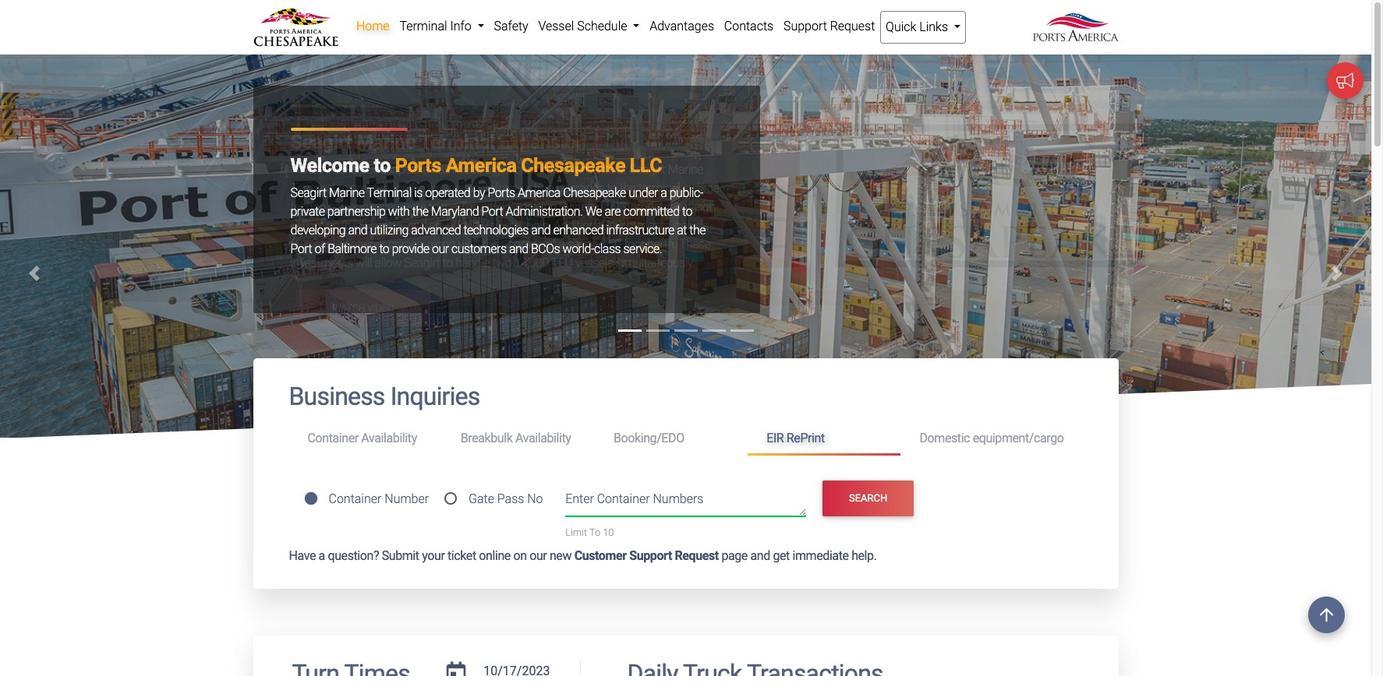 Task type: locate. For each thing, give the bounding box(es) containing it.
1 vertical spatial a
[[559, 237, 565, 252]]

seagirt inside seagirt marine terminal is operated by ports america chesapeake under a public- private partnership with the maryland port administration.                         we are committed to developing and utilizing advanced technologies and enhanced infrastructure at the port of baltimore to provide                         our customers and bcos world-class service.
[[290, 186, 326, 200]]

a right have
[[319, 548, 325, 563]]

container left number
[[329, 492, 382, 507]]

1 vertical spatial our
[[530, 548, 547, 563]]

0 vertical spatial with
[[388, 204, 410, 219]]

new
[[314, 237, 335, 252], [550, 548, 572, 563]]

terminal inside seagirt marine terminal is operated by ports america chesapeake under a public- private partnership with the maryland port administration.                         we are committed to developing and utilizing advanced technologies and enhanced infrastructure at the port of baltimore to provide                         our customers and bcos world-class service.
[[367, 186, 411, 200]]

marine up for
[[356, 131, 416, 154]]

include up weigh-
[[683, 181, 719, 196]]

0 horizontal spatial support
[[629, 548, 672, 563]]

page
[[721, 548, 748, 563]]

quick links
[[886, 19, 951, 34]]

gate pass no
[[469, 492, 543, 507]]

will
[[356, 256, 372, 271]]

seagirt up the private
[[290, 186, 326, 200]]

the up (tos),
[[620, 181, 636, 196]]

request
[[830, 19, 875, 34], [675, 548, 719, 563]]

provide
[[392, 242, 429, 256]]

berth.
[[647, 237, 677, 252]]

new inside ports america chesapeake has made significant improvements at seagirt marine terminal to                          prepare for the expansion. infrastructure upgrades to the terminal include technology                          enhancements to the terminal operating system (tos), improved weigh- in-motion truck scales,                          and advanced visibility tools. additional investments include four new container cranes,                          along with the upgrade of a second 50-foot berth. these investments will allow seagirt                          to handle two 14,000 teu vessels simultaneously.
[[314, 237, 335, 252]]

chesapeake inside seagirt marine terminal is operated by ports america chesapeake under a public- private partnership with the maryland port administration.                         we are committed to developing and utilizing advanced technologies and enhanced infrastructure at the port of baltimore to provide                         our customers and bcos world-class service.
[[563, 186, 626, 200]]

0 vertical spatial include
[[683, 181, 719, 196]]

seagirt marine terminal is operated by ports america chesapeake under a public- private partnership with the maryland port administration.                         we are committed to developing and utilizing advanced technologies and enhanced infrastructure at the port of baltimore to provide                         our customers and bcos world-class service.
[[290, 186, 706, 256]]

and left get
[[750, 548, 770, 563]]

support inside the business inquiries 'main content'
[[629, 548, 672, 563]]

to up (tos),
[[607, 181, 617, 196]]

a up teu
[[559, 237, 565, 252]]

ports up technology
[[290, 162, 318, 177]]

of up teu
[[546, 237, 556, 252]]

1 horizontal spatial support
[[783, 19, 827, 34]]

and up cranes,
[[407, 219, 426, 233]]

home link
[[351, 11, 394, 42]]

1 horizontal spatial america
[[446, 154, 516, 177]]

2 horizontal spatial america
[[518, 186, 560, 200]]

availability for container availability
[[361, 431, 417, 446]]

ports up the is
[[395, 154, 441, 177]]

include
[[683, 181, 719, 196], [672, 219, 708, 233]]

1 vertical spatial port
[[290, 242, 312, 256]]

at right berth.
[[677, 223, 687, 238]]

additional
[[553, 219, 604, 233]]

pass
[[497, 492, 524, 507]]

0 horizontal spatial port
[[290, 242, 312, 256]]

booking/edo
[[614, 431, 684, 446]]

terminal up technology
[[290, 181, 335, 196]]

get
[[773, 548, 790, 563]]

0 horizontal spatial a
[[319, 548, 325, 563]]

seagirt down cranes,
[[404, 256, 440, 271]]

0 vertical spatial port
[[481, 204, 503, 219]]

with
[[388, 204, 410, 219], [458, 237, 480, 252]]

the down visibility
[[482, 237, 498, 252]]

1 horizontal spatial of
[[546, 237, 556, 252]]

scales,
[[370, 219, 404, 233]]

partnership
[[327, 204, 385, 219]]

question?
[[328, 548, 379, 563]]

support right 'customer'
[[629, 548, 672, 563]]

1 horizontal spatial with
[[458, 237, 480, 252]]

investments up "foot"
[[607, 219, 669, 233]]

marine
[[356, 131, 416, 154], [668, 162, 703, 177], [329, 186, 364, 200]]

enter
[[565, 492, 594, 507]]

terminal left the is
[[367, 186, 411, 200]]

to down the public-
[[682, 204, 692, 219]]

1 horizontal spatial availability
[[515, 431, 571, 446]]

ports right by
[[488, 186, 515, 200]]

business
[[289, 382, 385, 412]]

1 horizontal spatial at
[[677, 223, 687, 238]]

0 vertical spatial investments
[[607, 219, 669, 233]]

ticket
[[447, 548, 476, 563]]

a inside seagirt marine terminal is operated by ports america chesapeake under a public- private partnership with the maryland port administration.                         we are committed to developing and utilizing advanced technologies and enhanced infrastructure at the port of baltimore to provide                         our customers and bcos world-class service.
[[661, 186, 667, 200]]

with up handle
[[458, 237, 480, 252]]

of down developing
[[315, 242, 325, 256]]

info
[[450, 19, 471, 34]]

quick
[[886, 19, 916, 34]]

1 horizontal spatial new
[[550, 548, 572, 563]]

0 horizontal spatial with
[[388, 204, 410, 219]]

port
[[481, 204, 503, 219], [290, 242, 312, 256]]

class
[[594, 242, 621, 256]]

seagirt up welcome
[[290, 131, 352, 154]]

availability right breakbulk
[[515, 431, 571, 446]]

1 vertical spatial new
[[550, 548, 572, 563]]

1 vertical spatial with
[[458, 237, 480, 252]]

advantages link
[[645, 11, 719, 42]]

port up technologies
[[481, 204, 503, 219]]

chesapeake up we
[[563, 186, 626, 200]]

1 vertical spatial at
[[677, 223, 687, 238]]

container inside "link"
[[308, 431, 358, 446]]

allow
[[375, 256, 401, 271]]

to
[[374, 154, 391, 177], [338, 181, 348, 196], [607, 181, 617, 196], [429, 200, 439, 215], [682, 204, 692, 219], [379, 242, 389, 256], [443, 256, 453, 271]]

and inside ports america chesapeake has made significant improvements at seagirt marine terminal to                          prepare for the expansion. infrastructure upgrades to the terminal include technology                          enhancements to the terminal operating system (tos), improved weigh- in-motion truck scales,                          and advanced visibility tools. additional investments include four new container cranes,                          along with the upgrade of a second 50-foot berth. these investments will allow seagirt                          to handle two 14,000 teu vessels simultaneously.
[[407, 219, 426, 233]]

help.
[[851, 548, 877, 563]]

1 vertical spatial support
[[629, 548, 672, 563]]

container for container number
[[329, 492, 382, 507]]

None text field
[[478, 659, 556, 677]]

numbers
[[653, 492, 704, 507]]

advanced down "maryland"
[[411, 223, 461, 238]]

0 horizontal spatial at
[[617, 162, 626, 177]]

advanced up along
[[429, 219, 479, 233]]

availability down business inquiries
[[361, 431, 417, 446]]

container for container availability
[[308, 431, 358, 446]]

breakbulk availability link
[[442, 425, 595, 453]]

developing
[[290, 223, 345, 238]]

terminal up visibility
[[460, 200, 504, 215]]

domestic equipment/cargo link
[[901, 425, 1082, 453]]

none text field inside the business inquiries 'main content'
[[478, 659, 556, 677]]

with up utilizing
[[388, 204, 410, 219]]

booking/edo link
[[595, 425, 748, 453]]

marine up the partnership
[[329, 186, 364, 200]]

to right the is
[[429, 200, 439, 215]]

to up prepare
[[374, 154, 391, 177]]

10
[[603, 527, 614, 539]]

utilizing
[[370, 223, 408, 238]]

america inside seagirt marine terminal is operated by ports america chesapeake under a public- private partnership with the maryland port administration.                         we are committed to developing and utilizing advanced technologies and enhanced infrastructure at the port of baltimore to provide                         our customers and bcos world-class service.
[[518, 186, 560, 200]]

terminal
[[638, 181, 680, 196]]

0 horizontal spatial america
[[320, 162, 363, 177]]

0 horizontal spatial new
[[314, 237, 335, 252]]

new down limit
[[550, 548, 572, 563]]

availability inside "link"
[[361, 431, 417, 446]]

0 vertical spatial at
[[617, 162, 626, 177]]

terminal left info
[[399, 19, 447, 34]]

1 vertical spatial request
[[675, 548, 719, 563]]

eir
[[766, 431, 784, 446]]

a right 'under'
[[661, 186, 667, 200]]

of
[[546, 237, 556, 252], [315, 242, 325, 256]]

business inquiries main content
[[241, 359, 1130, 677]]

our right provide
[[432, 242, 449, 256]]

advanced
[[429, 219, 479, 233], [411, 223, 461, 238]]

terminal
[[399, 19, 447, 34], [420, 131, 494, 154], [290, 181, 335, 196], [367, 186, 411, 200], [460, 200, 504, 215]]

ports america chesapeake has made significant improvements at seagirt marine terminal to                          prepare for the expansion. infrastructure upgrades to the terminal include technology                          enhancements to the terminal operating system (tos), improved weigh- in-motion truck scales,                          and advanced visibility tools. additional investments include four new container cranes,                          along with the upgrade of a second 50-foot berth. these investments will allow seagirt                          to handle two 14,000 teu vessels simultaneously.
[[290, 162, 719, 271]]

at left llc
[[617, 162, 626, 177]]

a
[[661, 186, 667, 200], [559, 237, 565, 252], [319, 548, 325, 563]]

0 vertical spatial new
[[314, 237, 335, 252]]

and
[[407, 219, 426, 233], [348, 223, 367, 238], [531, 223, 550, 238], [509, 242, 528, 256], [750, 548, 770, 563]]

to down welcome
[[338, 181, 348, 196]]

administration.
[[506, 204, 583, 219]]

marine inside seagirt marine terminal is operated by ports america chesapeake under a public- private partnership with the maryland port administration.                         we are committed to developing and utilizing advanced technologies and enhanced infrastructure at the port of baltimore to provide                         our customers and bcos world-class service.
[[329, 186, 364, 200]]

1 horizontal spatial request
[[830, 19, 875, 34]]

1 vertical spatial marine
[[668, 162, 703, 177]]

2 horizontal spatial ports
[[488, 186, 515, 200]]

0 vertical spatial a
[[661, 186, 667, 200]]

include up the these
[[672, 219, 708, 233]]

america up prepare
[[320, 162, 363, 177]]

bcos
[[531, 242, 560, 256]]

2 vertical spatial a
[[319, 548, 325, 563]]

advanced inside seagirt marine terminal is operated by ports america chesapeake under a public- private partnership with the maryland port administration.                         we are committed to developing and utilizing advanced technologies and enhanced infrastructure at the port of baltimore to provide                         our customers and bcos world-class service.
[[411, 223, 461, 238]]

new inside the business inquiries 'main content'
[[550, 548, 572, 563]]

four
[[290, 237, 311, 252]]

container availability
[[308, 431, 417, 446]]

ports inside ports america chesapeake has made significant improvements at seagirt marine terminal to                          prepare for the expansion. infrastructure upgrades to the terminal include technology                          enhancements to the terminal operating system (tos), improved weigh- in-motion truck scales,                          and advanced visibility tools. additional investments include four new container cranes,                          along with the upgrade of a second 50-foot berth. these investments will allow seagirt                          to handle two 14,000 teu vessels simultaneously.
[[290, 162, 318, 177]]

reprint
[[787, 431, 825, 446]]

at
[[617, 162, 626, 177], [677, 223, 687, 238]]

0 horizontal spatial ports
[[290, 162, 318, 177]]

schedule
[[577, 19, 627, 34]]

container down business
[[308, 431, 358, 446]]

port down in- at the left top of page
[[290, 242, 312, 256]]

at inside seagirt marine terminal is operated by ports america chesapeake under a public- private partnership with the maryland port administration.                         we are committed to developing and utilizing advanced technologies and enhanced infrastructure at the port of baltimore to provide                         our customers and bcos world-class service.
[[677, 223, 687, 238]]

enter container numbers
[[565, 492, 704, 507]]

chesapeake up for
[[366, 162, 429, 177]]

1 horizontal spatial a
[[559, 237, 565, 252]]

0 vertical spatial our
[[432, 242, 449, 256]]

our inside seagirt marine terminal is operated by ports america chesapeake under a public- private partnership with the maryland port administration.                         we are committed to developing and utilizing advanced technologies and enhanced infrastructure at the port of baltimore to provide                         our customers and bcos world-class service.
[[432, 242, 449, 256]]

request left page
[[675, 548, 719, 563]]

new down motion
[[314, 237, 335, 252]]

availability for breakbulk availability
[[515, 431, 571, 446]]

system
[[559, 200, 598, 215]]

2 horizontal spatial a
[[661, 186, 667, 200]]

marine up the public-
[[668, 162, 703, 177]]

operating
[[507, 200, 556, 215]]

our right on
[[530, 548, 547, 563]]

and inside the business inquiries 'main content'
[[750, 548, 770, 563]]

to
[[589, 527, 600, 539]]

infrastructure
[[606, 223, 674, 238]]

customer support request link
[[574, 548, 719, 563]]

the down weigh-
[[689, 223, 706, 238]]

request left 'quick'
[[830, 19, 875, 34]]

0 horizontal spatial request
[[675, 548, 719, 563]]

1 horizontal spatial our
[[530, 548, 547, 563]]

two
[[492, 256, 511, 271]]

home
[[356, 19, 390, 34]]

container
[[338, 237, 386, 252]]

marine for seagirt marine terminal expansion
[[356, 131, 416, 154]]

have a question? submit your ticket online on our new customer support request page and get immediate help.
[[289, 548, 877, 563]]

0 horizontal spatial of
[[315, 242, 325, 256]]

america up by
[[446, 154, 516, 177]]

operated
[[425, 186, 470, 200]]

2 vertical spatial marine
[[329, 186, 364, 200]]

gate
[[469, 492, 494, 507]]

a inside ports america chesapeake has made significant improvements at seagirt marine terminal to                          prepare for the expansion. infrastructure upgrades to the terminal include technology                          enhancements to the terminal operating system (tos), improved weigh- in-motion truck scales,                          and advanced visibility tools. additional investments include four new container cranes,                          along with the upgrade of a second 50-foot berth. these investments will allow seagirt                          to handle two 14,000 teu vessels simultaneously.
[[559, 237, 565, 252]]

support right contacts on the top of page
[[783, 19, 827, 34]]

container up the 10
[[597, 492, 650, 507]]

watch video
[[332, 302, 394, 314]]

truck
[[341, 219, 367, 233]]

terminal inside terminal info link
[[399, 19, 447, 34]]

1 availability from the left
[[361, 431, 417, 446]]

0 horizontal spatial our
[[432, 242, 449, 256]]

we
[[585, 204, 602, 219]]

0 horizontal spatial investments
[[290, 256, 353, 271]]

0 vertical spatial marine
[[356, 131, 416, 154]]

video
[[367, 302, 394, 314]]

0 horizontal spatial availability
[[361, 431, 417, 446]]

watch video link
[[295, 290, 431, 326]]

america up administration.
[[518, 186, 560, 200]]

committed
[[623, 204, 679, 219]]

2 availability from the left
[[515, 431, 571, 446]]

investments down four
[[290, 256, 353, 271]]



Task type: vqa. For each thing, say whether or not it's contained in the screenshot.
cranes,
yes



Task type: describe. For each thing, give the bounding box(es) containing it.
welcome
[[290, 154, 369, 177]]

these
[[679, 237, 711, 252]]

0 vertical spatial request
[[830, 19, 875, 34]]

the right for
[[409, 181, 425, 196]]

and down the partnership
[[348, 223, 367, 238]]

1 vertical spatial investments
[[290, 256, 353, 271]]

expansion image
[[0, 55, 1371, 647]]

improvements
[[540, 162, 614, 177]]

a inside the business inquiries 'main content'
[[319, 548, 325, 563]]

with inside ports america chesapeake has made significant improvements at seagirt marine terminal to                          prepare for the expansion. infrastructure upgrades to the terminal include technology                          enhancements to the terminal operating system (tos), improved weigh- in-motion truck scales,                          and advanced visibility tools. additional investments include four new container cranes,                          along with the upgrade of a second 50-foot berth. these investments will allow seagirt                          to handle two 14,000 teu vessels simultaneously.
[[458, 237, 480, 252]]

world-
[[563, 242, 594, 256]]

submit
[[382, 548, 419, 563]]

search button
[[822, 481, 914, 517]]

domestic equipment/cargo
[[919, 431, 1064, 446]]

at inside ports america chesapeake has made significant improvements at seagirt marine terminal to                          prepare for the expansion. infrastructure upgrades to the terminal include technology                          enhancements to the terminal operating system (tos), improved weigh- in-motion truck scales,                          and advanced visibility tools. additional investments include four new container cranes,                          along with the upgrade of a second 50-foot berth. these investments will allow seagirt                          to handle two 14,000 teu vessels simultaneously.
[[617, 162, 626, 177]]

upgrade
[[501, 237, 543, 252]]

made
[[453, 162, 482, 177]]

chesapeake inside ports america chesapeake has made significant improvements at seagirt marine terminal to                          prepare for the expansion. infrastructure upgrades to the terminal include technology                          enhancements to the terminal operating system (tos), improved weigh- in-motion truck scales,                          and advanced visibility tools. additional investments include four new container cranes,                          along with the upgrade of a second 50-foot berth. these investments will allow seagirt                          to handle two 14,000 teu vessels simultaneously.
[[366, 162, 429, 177]]

inquiries
[[390, 382, 480, 412]]

our inside the business inquiries 'main content'
[[530, 548, 547, 563]]

cranes,
[[388, 237, 425, 252]]

expansion.
[[427, 181, 482, 196]]

and down administration.
[[531, 223, 550, 238]]

by
[[473, 186, 485, 200]]

simultaneously.
[[616, 256, 695, 271]]

support request link
[[778, 11, 880, 42]]

under
[[629, 186, 658, 200]]

limit to 10
[[565, 527, 614, 539]]

(tos),
[[601, 200, 632, 215]]

seagirt up terminal
[[629, 162, 665, 177]]

of inside ports america chesapeake has made significant improvements at seagirt marine terminal to                          prepare for the expansion. infrastructure upgrades to the terminal include technology                          enhancements to the terminal operating system (tos), improved weigh- in-motion truck scales,                          and advanced visibility tools. additional investments include four new container cranes,                          along with the upgrade of a second 50-foot berth. these investments will allow seagirt                          to handle two 14,000 teu vessels simultaneously.
[[546, 237, 556, 252]]

service.
[[623, 242, 662, 256]]

baltimore
[[328, 242, 377, 256]]

container availability link
[[289, 425, 442, 453]]

chesapeake up upgrades
[[521, 154, 625, 177]]

safety
[[494, 19, 528, 34]]

ports america chesapeake image
[[0, 55, 1371, 649]]

marine for seagirt marine terminal is operated by ports america chesapeake under a public- private partnership with the maryland port administration.                         we are committed to developing and utilizing advanced technologies and enhanced infrastructure at the port of baltimore to provide                         our customers and bcos world-class service.
[[329, 186, 364, 200]]

the down 'expansion.'
[[441, 200, 457, 215]]

to down along
[[443, 256, 453, 271]]

to down utilizing
[[379, 242, 389, 256]]

infrastructure
[[485, 181, 554, 196]]

eir reprint
[[766, 431, 825, 446]]

enhanced
[[553, 223, 603, 238]]

14,000
[[514, 256, 549, 271]]

enhancements
[[349, 200, 426, 215]]

0 vertical spatial support
[[783, 19, 827, 34]]

on
[[513, 548, 527, 563]]

customer
[[574, 548, 627, 563]]

customers
[[451, 242, 506, 256]]

terminal info
[[399, 19, 474, 34]]

is
[[414, 186, 422, 200]]

Enter Container Numbers text field
[[565, 491, 806, 517]]

handle
[[455, 256, 490, 271]]

prepare
[[350, 181, 389, 196]]

domestic
[[919, 431, 970, 446]]

limit
[[565, 527, 587, 539]]

improved
[[634, 200, 682, 215]]

technology
[[290, 200, 347, 215]]

vessel
[[538, 19, 574, 34]]

marine inside ports america chesapeake has made significant improvements at seagirt marine terminal to                          prepare for the expansion. infrastructure upgrades to the terminal include technology                          enhancements to the terminal operating system (tos), improved weigh- in-motion truck scales,                          and advanced visibility tools. additional investments include four new container cranes,                          along with the upgrade of a second 50-foot berth. these investments will allow seagirt                          to handle two 14,000 teu vessels simultaneously.
[[668, 162, 703, 177]]

of inside seagirt marine terminal is operated by ports america chesapeake under a public- private partnership with the maryland port administration.                         we are committed to developing and utilizing advanced technologies and enhanced infrastructure at the port of baltimore to provide                         our customers and bcos world-class service.
[[315, 242, 325, 256]]

ports inside seagirt marine terminal is operated by ports america chesapeake under a public- private partnership with the maryland port administration.                         we are committed to developing and utilizing advanced technologies and enhanced infrastructure at the port of baltimore to provide                         our customers and bcos world-class service.
[[488, 186, 515, 200]]

visibility
[[481, 219, 521, 233]]

weigh-
[[685, 200, 719, 215]]

have
[[289, 548, 316, 563]]

vessel schedule link
[[533, 11, 645, 42]]

with inside seagirt marine terminal is operated by ports america chesapeake under a public- private partnership with the maryland port administration.                         we are committed to developing and utilizing advanced technologies and enhanced infrastructure at the port of baltimore to provide                         our customers and bcos world-class service.
[[388, 204, 410, 219]]

number
[[385, 492, 429, 507]]

seagirt marine terminal expansion
[[290, 131, 587, 154]]

expansion
[[499, 131, 587, 154]]

tools.
[[523, 219, 551, 233]]

technologies
[[463, 223, 529, 238]]

breakbulk availability
[[461, 431, 571, 446]]

1 horizontal spatial port
[[481, 204, 503, 219]]

go to top image
[[1308, 597, 1345, 634]]

for
[[392, 181, 406, 196]]

has
[[431, 162, 450, 177]]

foot
[[624, 237, 645, 252]]

are
[[605, 204, 621, 219]]

request inside the business inquiries 'main content'
[[675, 548, 719, 563]]

1 horizontal spatial ports
[[395, 154, 441, 177]]

your
[[422, 548, 445, 563]]

advanced inside ports america chesapeake has made significant improvements at seagirt marine terminal to                          prepare for the expansion. infrastructure upgrades to the terminal include technology                          enhancements to the terminal operating system (tos), improved weigh- in-motion truck scales,                          and advanced visibility tools. additional investments include four new container cranes,                          along with the upgrade of a second 50-foot berth. these investments will allow seagirt                          to handle two 14,000 teu vessels simultaneously.
[[429, 219, 479, 233]]

teu
[[551, 256, 573, 271]]

business inquiries
[[289, 382, 480, 412]]

online
[[479, 548, 511, 563]]

in-
[[290, 219, 302, 233]]

the down the is
[[412, 204, 428, 219]]

private
[[290, 204, 325, 219]]

calendar day image
[[447, 662, 466, 677]]

1 vertical spatial include
[[672, 219, 708, 233]]

container number
[[329, 492, 429, 507]]

advantages
[[650, 19, 714, 34]]

terminal up made
[[420, 131, 494, 154]]

support request
[[783, 19, 875, 34]]

equipment/cargo
[[973, 431, 1064, 446]]

welcome to ports america chesapeake llc
[[290, 154, 662, 177]]

1 horizontal spatial investments
[[607, 219, 669, 233]]

and left bcos
[[509, 242, 528, 256]]

significant
[[485, 162, 537, 177]]

quick links link
[[880, 11, 966, 44]]

links
[[919, 19, 948, 34]]

llc
[[630, 154, 662, 177]]

america inside ports america chesapeake has made significant improvements at seagirt marine terminal to                          prepare for the expansion. infrastructure upgrades to the terminal include technology                          enhancements to the terminal operating system (tos), improved weigh- in-motion truck scales,                          and advanced visibility tools. additional investments include four new container cranes,                          along with the upgrade of a second 50-foot berth. these investments will allow seagirt                          to handle two 14,000 teu vessels simultaneously.
[[320, 162, 363, 177]]



